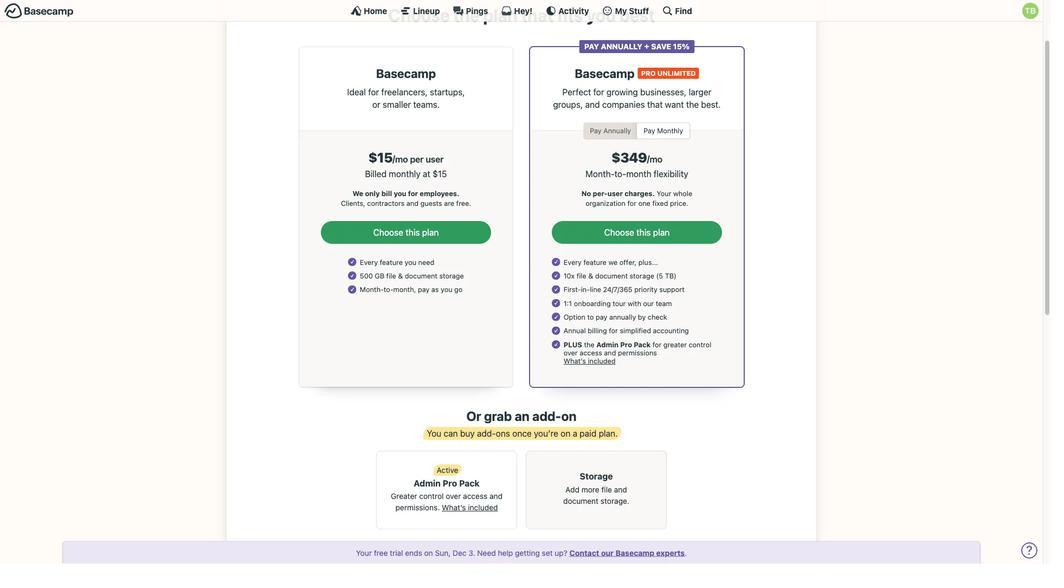 Task type: describe. For each thing, give the bounding box(es) containing it.
the right lineup
[[454, 5, 480, 25]]

1 vertical spatial pay
[[596, 313, 608, 322]]

lineup
[[413, 6, 440, 15]]

tb)
[[665, 272, 677, 280]]

every feature you need
[[360, 258, 435, 267]]

every for $349
[[564, 258, 582, 267]]

$15 /mo per user billed monthly at           $15
[[365, 150, 447, 179]]

over inside for greater control over access and permissions what's included
[[564, 349, 578, 357]]

employees.
[[420, 190, 460, 198]]

active admin pro pack
[[414, 466, 480, 489]]

user inside "$15 /mo per user billed monthly at           $15"
[[426, 155, 444, 165]]

smaller
[[383, 99, 411, 110]]

team
[[656, 300, 672, 308]]

file inside storage add more file and document storage.
[[602, 486, 612, 495]]

month- inside $349 /mo month-to-month flexibility
[[586, 169, 615, 179]]

contact
[[570, 549, 600, 558]]

for down option to pay annually by check
[[609, 327, 618, 335]]

onboarding
[[574, 300, 611, 308]]

an
[[515, 409, 530, 424]]

per-
[[593, 190, 608, 198]]

same
[[571, 553, 593, 564]]

ideal
[[347, 87, 366, 98]]

we only bill you for employees. clients, contractors and guests are free.
[[341, 190, 471, 208]]

active
[[437, 466, 459, 475]]

no per-user charges. your whole organization for one fixed price.
[[582, 190, 693, 208]]

user inside no per-user charges. your whole organization for one fixed price.
[[608, 190, 623, 198]]

find button
[[663, 5, 693, 16]]

great
[[595, 553, 618, 564]]

10x
[[564, 272, 575, 280]]

1 horizontal spatial pack
[[634, 341, 651, 349]]

pings button
[[453, 5, 488, 16]]

stuff
[[629, 6, 650, 15]]

every for $15
[[360, 258, 378, 267]]

to- inside $349 /mo month-to-month flexibility
[[615, 169, 627, 179]]

and inside for greater control over access and permissions what's included
[[605, 349, 617, 357]]

billed
[[365, 169, 387, 179]]

you right dec
[[469, 553, 484, 564]]

no for no matter which plan you choose, you get the same great basecamp:
[[377, 553, 389, 564]]

document down every feature we offer, plus...
[[596, 272, 628, 280]]

monthly
[[658, 127, 684, 135]]

1 vertical spatial our
[[602, 549, 614, 558]]

greater control over access and permissions.
[[391, 493, 503, 513]]

your inside no per-user charges. your whole organization for one fixed price.
[[657, 190, 672, 198]]

the inside perfect for growing businesses, larger groups, and companies that want the best.
[[687, 99, 699, 110]]

0 horizontal spatial pay
[[418, 286, 430, 294]]

included inside for greater control over access and permissions what's included
[[588, 358, 616, 366]]

for inside perfect for growing businesses, larger groups, and companies that want the best.
[[594, 87, 605, 98]]

no matter which plan you choose, you get the same great basecamp:
[[377, 553, 666, 564]]

add
[[566, 486, 580, 495]]

home link
[[351, 5, 387, 16]]

unlimited
[[658, 70, 696, 78]]

0 vertical spatial that
[[521, 5, 554, 25]]

permissions
[[618, 349, 657, 357]]

storage add more file and document storage.
[[564, 472, 630, 506]]

activity link
[[546, 5, 589, 16]]

every feature we offer, plus...
[[564, 258, 658, 267]]

500 gb file & document storage
[[360, 272, 464, 280]]

choose this plan link for $349
[[552, 222, 723, 244]]

(5
[[657, 272, 664, 280]]

matter
[[391, 553, 419, 564]]

up?
[[555, 549, 568, 558]]

pings
[[466, 6, 488, 15]]

we
[[609, 258, 618, 267]]

tour
[[613, 300, 626, 308]]

in-
[[581, 286, 590, 294]]

fixed
[[653, 200, 669, 208]]

choose right home
[[388, 5, 450, 25]]

are
[[444, 200, 455, 208]]

your free trial ends on sun, dec  3. need help getting set up? contact our basecamp experts .
[[356, 549, 687, 558]]

ideal for freelancers, startups, or smaller teams.
[[347, 87, 465, 110]]

you inside we only bill you for employees. clients, contractors and guests are free.
[[394, 190, 407, 198]]

month,
[[394, 286, 416, 294]]

you're
[[534, 429, 559, 439]]

0 horizontal spatial to-
[[384, 286, 394, 294]]

/mo for $15
[[393, 155, 408, 165]]

or
[[467, 409, 482, 424]]

1 & from the left
[[398, 272, 403, 280]]

1 horizontal spatial $15
[[433, 169, 447, 179]]

choose for $349
[[605, 228, 635, 238]]

charges.
[[625, 190, 655, 198]]

need
[[419, 258, 435, 267]]

companies
[[603, 99, 645, 110]]

0 horizontal spatial your
[[356, 549, 372, 558]]

paid
[[580, 429, 597, 439]]

month
[[627, 169, 652, 179]]

feature for $349
[[584, 258, 607, 267]]

option to pay annually by check
[[564, 313, 668, 322]]

and inside we only bill you for employees. clients, contractors and guests are free.
[[407, 200, 419, 208]]

pay for pay annually
[[585, 42, 600, 51]]

greater
[[664, 341, 687, 349]]

no for no per-user charges. your whole organization for one fixed price.
[[582, 190, 591, 198]]

tim burton image
[[1023, 3, 1039, 19]]

pay left "monthly"
[[644, 127, 656, 135]]

0 horizontal spatial what's
[[442, 504, 466, 513]]

pro inside active admin pro pack
[[443, 479, 457, 489]]

annually for $349
[[604, 127, 632, 135]]

1 storage from the left
[[440, 272, 464, 280]]

feature for $15
[[380, 258, 403, 267]]

$349
[[612, 150, 647, 166]]

plus...
[[639, 258, 658, 267]]

offer,
[[620, 258, 637, 267]]

lineup link
[[400, 5, 440, 16]]

admin inside active admin pro pack
[[414, 479, 441, 489]]

choose this plan for $15
[[374, 228, 439, 238]]

on for add-
[[562, 409, 577, 424]]

best.
[[702, 99, 721, 110]]

my
[[615, 6, 627, 15]]

option
[[564, 313, 586, 322]]

what's included
[[442, 504, 498, 513]]

or
[[373, 99, 381, 110]]

0 horizontal spatial month-
[[360, 286, 384, 294]]

with
[[628, 300, 642, 308]]

this for $15
[[406, 228, 420, 238]]

pro unlimited
[[642, 70, 696, 78]]

2 storage from the left
[[630, 272, 655, 280]]

home
[[364, 6, 387, 15]]

over inside greater control over access and permissions.
[[446, 493, 461, 502]]

annually for pay annually
[[601, 42, 643, 51]]

freelancers,
[[382, 87, 428, 98]]

for greater control over access and permissions what's included
[[564, 341, 712, 366]]

storage.
[[601, 497, 630, 506]]

0 horizontal spatial file
[[387, 272, 396, 280]]

you
[[427, 429, 442, 439]]

organization
[[586, 200, 626, 208]]

priority
[[635, 286, 658, 294]]

pack inside active admin pro pack
[[460, 479, 480, 489]]

my stuff
[[615, 6, 650, 15]]

what's inside for greater control over access and permissions what's included
[[564, 358, 586, 366]]

fits
[[557, 5, 583, 25]]

choose,
[[486, 553, 519, 564]]



Task type: locate. For each thing, give the bounding box(es) containing it.
we
[[353, 190, 364, 198]]

document down add
[[564, 497, 599, 506]]

access up what's included
[[463, 493, 488, 502]]

choose this plan for $349
[[605, 228, 670, 238]]

month- up per-
[[586, 169, 615, 179]]

10x file & document storage (5 tb)
[[564, 272, 677, 280]]

15%
[[674, 42, 690, 51]]

storage
[[580, 472, 613, 482]]

hey!
[[514, 6, 533, 15]]

1 horizontal spatial control
[[689, 341, 712, 349]]

0 horizontal spatial that
[[521, 5, 554, 25]]

that
[[521, 5, 554, 25], [648, 99, 663, 110]]

access inside for greater control over access and permissions what's included
[[580, 349, 603, 357]]

one
[[639, 200, 651, 208]]

2 this from the left
[[637, 228, 651, 238]]

1 vertical spatial user
[[608, 190, 623, 198]]

the right the "set"
[[555, 553, 569, 564]]

included down plus the admin pro pack
[[588, 358, 616, 366]]

pay annually + save 15%
[[585, 42, 690, 51]]

0 horizontal spatial this
[[406, 228, 420, 238]]

on
[[562, 409, 577, 424], [561, 429, 571, 439], [425, 549, 433, 558]]

1 horizontal spatial storage
[[630, 272, 655, 280]]

guests
[[421, 200, 442, 208]]

1 this from the left
[[406, 228, 420, 238]]

1 vertical spatial month-
[[360, 286, 384, 294]]

pro down active
[[443, 479, 457, 489]]

once
[[513, 429, 532, 439]]

1 vertical spatial no
[[377, 553, 389, 564]]

trial
[[390, 549, 403, 558]]

2 horizontal spatial pro
[[642, 70, 656, 78]]

or grab an add-on you can buy add-ons once you're on a paid plan.
[[427, 409, 618, 439]]

on left sun,
[[425, 549, 433, 558]]

1 horizontal spatial choose this plan link
[[552, 222, 723, 244]]

you left the get
[[521, 553, 537, 564]]

my stuff button
[[602, 5, 650, 16]]

want
[[665, 99, 684, 110]]

2 /mo from the left
[[647, 155, 663, 165]]

for up or
[[368, 87, 379, 98]]

main element
[[0, 0, 1044, 22]]

no
[[582, 190, 591, 198], [377, 553, 389, 564]]

annual
[[564, 327, 586, 335]]

0 horizontal spatial access
[[463, 493, 488, 502]]

1 vertical spatial add-
[[477, 429, 496, 439]]

choose this plan link for $15
[[321, 222, 491, 244]]

greater
[[391, 493, 417, 502]]

0 vertical spatial pro
[[642, 70, 656, 78]]

1 choose this plan link from the left
[[321, 222, 491, 244]]

1 horizontal spatial no
[[582, 190, 591, 198]]

and left 'guests' on the top left
[[407, 200, 419, 208]]

pack up what's included
[[460, 479, 480, 489]]

1 choose this plan from the left
[[374, 228, 439, 238]]

1 horizontal spatial your
[[657, 190, 672, 198]]

1 horizontal spatial pro
[[621, 341, 633, 349]]

1 vertical spatial annually
[[604, 127, 632, 135]]

pro down annual billing for simplified accounting
[[621, 341, 633, 349]]

help
[[498, 549, 513, 558]]

pay annually
[[590, 127, 632, 135]]

1 vertical spatial what's
[[442, 504, 466, 513]]

only
[[365, 190, 380, 198]]

annual billing for simplified accounting
[[564, 327, 689, 335]]

file up the storage.
[[602, 486, 612, 495]]

0 horizontal spatial no
[[377, 553, 389, 564]]

1 horizontal spatial admin
[[597, 341, 619, 349]]

your left free on the left
[[356, 549, 372, 558]]

you right as at the left
[[441, 286, 453, 294]]

and inside perfect for growing businesses, larger groups, and companies that want the best.
[[586, 99, 600, 110]]

more
[[582, 486, 600, 495]]

over up what's included
[[446, 493, 461, 502]]

/mo inside "$15 /mo per user billed monthly at           $15"
[[393, 155, 408, 165]]

month-
[[586, 169, 615, 179], [360, 286, 384, 294]]

choose this plan link up every feature you need
[[321, 222, 491, 244]]

user up 'at'
[[426, 155, 444, 165]]

per
[[410, 155, 424, 165]]

you right fits
[[587, 5, 616, 25]]

user up organization
[[608, 190, 623, 198]]

pay right to
[[596, 313, 608, 322]]

0 horizontal spatial &
[[398, 272, 403, 280]]

1 horizontal spatial this
[[637, 228, 651, 238]]

access
[[580, 349, 603, 357], [463, 493, 488, 502]]

control inside greater control over access and permissions.
[[419, 493, 444, 502]]

basecamp
[[376, 66, 436, 81], [575, 66, 635, 81], [616, 549, 655, 558]]

to- down gb
[[384, 286, 394, 294]]

pro up businesses,
[[642, 70, 656, 78]]

choose this plan up every feature you need
[[374, 228, 439, 238]]

0 horizontal spatial pack
[[460, 479, 480, 489]]

as
[[432, 286, 439, 294]]

2 horizontal spatial file
[[602, 486, 612, 495]]

billing
[[588, 327, 607, 335]]

document
[[405, 272, 438, 280], [596, 272, 628, 280], [564, 497, 599, 506]]

storage up priority
[[630, 272, 655, 280]]

month-to-month, pay as you go
[[360, 286, 463, 294]]

0 horizontal spatial over
[[446, 493, 461, 502]]

the down billing in the right of the page
[[585, 341, 595, 349]]

annually left +
[[601, 42, 643, 51]]

1 vertical spatial included
[[468, 504, 498, 513]]

2 feature from the left
[[584, 258, 607, 267]]

this
[[406, 228, 420, 238], [637, 228, 651, 238]]

activity
[[559, 6, 589, 15]]

0 vertical spatial our
[[644, 300, 654, 308]]

monthly
[[389, 169, 421, 179]]

0 horizontal spatial every
[[360, 258, 378, 267]]

the down larger
[[687, 99, 699, 110]]

feature up gb
[[380, 258, 403, 267]]

0 vertical spatial control
[[689, 341, 712, 349]]

on for ends
[[425, 549, 433, 558]]

pay down activity
[[585, 42, 600, 51]]

get
[[539, 553, 553, 564]]

no left per-
[[582, 190, 591, 198]]

0 horizontal spatial choose this plan
[[374, 228, 439, 238]]

for right the perfect
[[594, 87, 605, 98]]

find
[[676, 6, 693, 15]]

pack up permissions
[[634, 341, 651, 349]]

included up the need
[[468, 504, 498, 513]]

every up 10x
[[564, 258, 582, 267]]

storage up go
[[440, 272, 464, 280]]

1 vertical spatial to-
[[384, 286, 394, 294]]

and down plus the admin pro pack
[[605, 349, 617, 357]]

1 vertical spatial $15
[[433, 169, 447, 179]]

1 vertical spatial access
[[463, 493, 488, 502]]

0 horizontal spatial control
[[419, 493, 444, 502]]

simplified
[[620, 327, 651, 335]]

0 horizontal spatial our
[[602, 549, 614, 558]]

0 vertical spatial to-
[[615, 169, 627, 179]]

0 vertical spatial access
[[580, 349, 603, 357]]

1 horizontal spatial user
[[608, 190, 623, 198]]

1 horizontal spatial our
[[644, 300, 654, 308]]

& down every feature you need
[[398, 272, 403, 280]]

sun,
[[435, 549, 451, 558]]

2 vertical spatial pro
[[443, 479, 457, 489]]

&
[[398, 272, 403, 280], [589, 272, 594, 280]]

admin
[[597, 341, 619, 349], [414, 479, 441, 489]]

choose for $15
[[374, 228, 404, 238]]

best
[[620, 5, 655, 25]]

and inside storage add more file and document storage.
[[614, 486, 628, 495]]

admin down billing in the right of the page
[[597, 341, 619, 349]]

1 vertical spatial control
[[419, 493, 444, 502]]

annually
[[610, 313, 637, 322]]

1 horizontal spatial &
[[589, 272, 594, 280]]

choose this plan down one
[[605, 228, 670, 238]]

1 horizontal spatial file
[[577, 272, 587, 280]]

0 horizontal spatial choose this plan link
[[321, 222, 491, 244]]

and up the storage.
[[614, 486, 628, 495]]

on up the a
[[562, 409, 577, 424]]

price.
[[670, 200, 689, 208]]

1 vertical spatial admin
[[414, 479, 441, 489]]

1 horizontal spatial over
[[564, 349, 578, 357]]

for inside "ideal for freelancers, startups, or smaller teams."
[[368, 87, 379, 98]]

accounting
[[653, 327, 689, 335]]

1 vertical spatial your
[[356, 549, 372, 558]]

+
[[645, 42, 650, 51]]

1 horizontal spatial every
[[564, 258, 582, 267]]

access inside greater control over access and permissions.
[[463, 493, 488, 502]]

1 horizontal spatial choose this plan
[[605, 228, 670, 238]]

startups,
[[430, 87, 465, 98]]

every
[[360, 258, 378, 267], [564, 258, 582, 267]]

1 vertical spatial pro
[[621, 341, 633, 349]]

add- up "you're"
[[533, 409, 562, 424]]

set
[[542, 549, 553, 558]]

for inside no per-user charges. your whole organization for one fixed price.
[[628, 200, 637, 208]]

1 vertical spatial pack
[[460, 479, 480, 489]]

can
[[444, 429, 458, 439]]

0 horizontal spatial user
[[426, 155, 444, 165]]

to- down $349
[[615, 169, 627, 179]]

this down one
[[637, 228, 651, 238]]

0 horizontal spatial feature
[[380, 258, 403, 267]]

0 vertical spatial on
[[562, 409, 577, 424]]

2 & from the left
[[589, 272, 594, 280]]

1 horizontal spatial included
[[588, 358, 616, 366]]

1 horizontal spatial pay
[[596, 313, 608, 322]]

file right 10x
[[577, 272, 587, 280]]

add- right buy
[[477, 429, 496, 439]]

pay monthly
[[644, 127, 684, 135]]

0 horizontal spatial /mo
[[393, 155, 408, 165]]

storage
[[440, 272, 464, 280], [630, 272, 655, 280]]

$349 /mo month-to-month flexibility
[[586, 150, 689, 179]]

groups,
[[553, 99, 583, 110]]

$15 up billed
[[369, 150, 393, 166]]

0 vertical spatial included
[[588, 358, 616, 366]]

on left the a
[[561, 429, 571, 439]]

basecamp:
[[620, 553, 666, 564]]

1 horizontal spatial feature
[[584, 258, 607, 267]]

a
[[573, 429, 578, 439]]

1:1 onboarding tour with our team
[[564, 300, 672, 308]]

0 vertical spatial your
[[657, 190, 672, 198]]

our down priority
[[644, 300, 654, 308]]

and up what's included
[[490, 493, 503, 502]]

document inside storage add more file and document storage.
[[564, 497, 599, 506]]

document down need
[[405, 272, 438, 280]]

basecamp up "growing"
[[575, 66, 635, 81]]

you up 500 gb file & document storage
[[405, 258, 417, 267]]

what's down plus
[[564, 358, 586, 366]]

500
[[360, 272, 373, 280]]

month- down 500
[[360, 286, 384, 294]]

1 every from the left
[[360, 258, 378, 267]]

by
[[638, 313, 646, 322]]

to
[[588, 313, 594, 322]]

over down plus
[[564, 349, 578, 357]]

for down monthly
[[408, 190, 418, 198]]

1 horizontal spatial add-
[[533, 409, 562, 424]]

for left greater
[[653, 341, 662, 349]]

every up 500
[[360, 258, 378, 267]]

1 /mo from the left
[[393, 155, 408, 165]]

go
[[455, 286, 463, 294]]

admin down active
[[414, 479, 441, 489]]

choose up we
[[605, 228, 635, 238]]

0 horizontal spatial admin
[[414, 479, 441, 489]]

choose the plan that fits you best
[[388, 5, 655, 25]]

2 choose this plan link from the left
[[552, 222, 723, 244]]

this up need
[[406, 228, 420, 238]]

1 vertical spatial that
[[648, 99, 663, 110]]

1 horizontal spatial month-
[[586, 169, 615, 179]]

dec
[[453, 549, 467, 558]]

1 horizontal spatial /mo
[[647, 155, 663, 165]]

/mo up month
[[647, 155, 663, 165]]

1 horizontal spatial access
[[580, 349, 603, 357]]

for
[[368, 87, 379, 98], [594, 87, 605, 98], [408, 190, 418, 198], [628, 200, 637, 208], [609, 327, 618, 335], [653, 341, 662, 349]]

control inside for greater control over access and permissions what's included
[[689, 341, 712, 349]]

0 vertical spatial no
[[582, 190, 591, 198]]

choose down contractors at the top left of the page
[[374, 228, 404, 238]]

for inside for greater control over access and permissions what's included
[[653, 341, 662, 349]]

no inside no per-user charges. your whole organization for one fixed price.
[[582, 190, 591, 198]]

pay down the perfect
[[590, 127, 602, 135]]

included
[[588, 358, 616, 366], [468, 504, 498, 513]]

ends
[[405, 549, 422, 558]]

0 vertical spatial user
[[426, 155, 444, 165]]

0 vertical spatial over
[[564, 349, 578, 357]]

control up permissions.
[[419, 493, 444, 502]]

ons
[[496, 429, 510, 439]]

contractors
[[367, 200, 405, 208]]

2 every from the left
[[564, 258, 582, 267]]

/mo for $349
[[647, 155, 663, 165]]

1 feature from the left
[[380, 258, 403, 267]]

pay for $349
[[590, 127, 602, 135]]

0 vertical spatial month-
[[586, 169, 615, 179]]

your up fixed
[[657, 190, 672, 198]]

you right bill
[[394, 190, 407, 198]]

larger
[[689, 87, 712, 98]]

0 vertical spatial pack
[[634, 341, 651, 349]]

need
[[478, 549, 496, 558]]

whole
[[674, 190, 693, 198]]

2 choose this plan from the left
[[605, 228, 670, 238]]

0 vertical spatial admin
[[597, 341, 619, 349]]

0 vertical spatial $15
[[369, 150, 393, 166]]

this for $349
[[637, 228, 651, 238]]

what's down active admin pro pack
[[442, 504, 466, 513]]

and inside greater control over access and permissions.
[[490, 493, 503, 502]]

basecamp left 'experts'
[[616, 549, 655, 558]]

0 horizontal spatial storage
[[440, 272, 464, 280]]

0 vertical spatial add-
[[533, 409, 562, 424]]

and
[[586, 99, 600, 110], [407, 200, 419, 208], [605, 349, 617, 357], [614, 486, 628, 495], [490, 493, 503, 502]]

plus the admin pro pack
[[564, 341, 651, 349]]

1 horizontal spatial that
[[648, 99, 663, 110]]

/mo inside $349 /mo month-to-month flexibility
[[647, 155, 663, 165]]

for inside we only bill you for employees. clients, contractors and guests are free.
[[408, 190, 418, 198]]

1 horizontal spatial to-
[[615, 169, 627, 179]]

0 horizontal spatial pro
[[443, 479, 457, 489]]

1 horizontal spatial what's
[[564, 358, 586, 366]]

basecamp up freelancers,
[[376, 66, 436, 81]]

free
[[374, 549, 388, 558]]

choose this plan link down one
[[552, 222, 723, 244]]

pay
[[418, 286, 430, 294], [596, 313, 608, 322]]

0 horizontal spatial add-
[[477, 429, 496, 439]]

for down "charges." on the right top of the page
[[628, 200, 637, 208]]

1 vertical spatial on
[[561, 429, 571, 439]]

pay left as at the left
[[418, 286, 430, 294]]

2 vertical spatial on
[[425, 549, 433, 558]]

annually down 'companies'
[[604, 127, 632, 135]]

no left trial
[[377, 553, 389, 564]]

0 vertical spatial what's
[[564, 358, 586, 366]]

file right gb
[[387, 272, 396, 280]]

and down the perfect
[[586, 99, 600, 110]]

0 horizontal spatial $15
[[369, 150, 393, 166]]

switch accounts image
[[4, 3, 74, 20]]

3.
[[469, 549, 476, 558]]

feature left we
[[584, 258, 607, 267]]

experts
[[657, 549, 685, 558]]

0 vertical spatial annually
[[601, 42, 643, 51]]

0 vertical spatial pay
[[418, 286, 430, 294]]

0 horizontal spatial included
[[468, 504, 498, 513]]

& up 'line'
[[589, 272, 594, 280]]

/mo up monthly
[[393, 155, 408, 165]]

$15 right 'at'
[[433, 169, 447, 179]]

our right contact
[[602, 549, 614, 558]]

control right greater
[[689, 341, 712, 349]]

that inside perfect for growing businesses, larger groups, and companies that want the best.
[[648, 99, 663, 110]]

access down plus the admin pro pack
[[580, 349, 603, 357]]

1 vertical spatial over
[[446, 493, 461, 502]]



Task type: vqa. For each thing, say whether or not it's contained in the screenshot.
'Jared Davis' icon to the top
no



